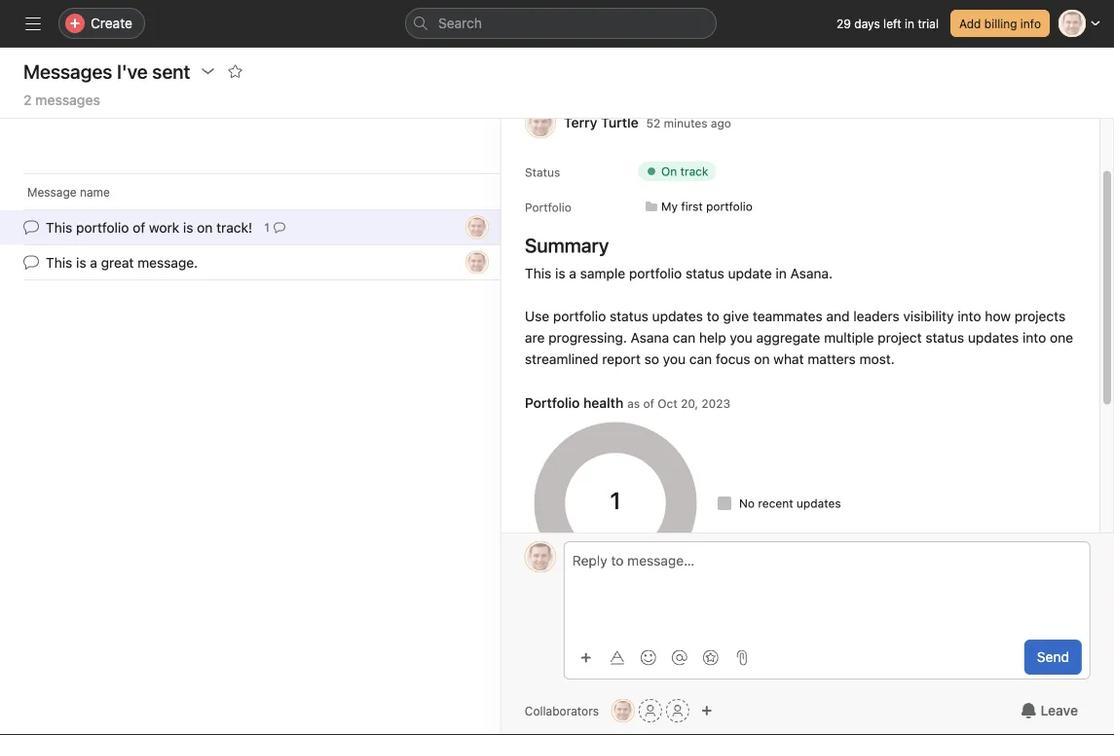 Task type: vqa. For each thing, say whether or not it's contained in the screenshot.
first
yes



Task type: locate. For each thing, give the bounding box(es) containing it.
this is a great message.
[[46, 255, 198, 271]]

1 vertical spatial on
[[754, 351, 770, 367]]

is
[[183, 220, 193, 236], [76, 255, 86, 271], [555, 266, 566, 282]]

of right as on the bottom of page
[[643, 397, 655, 411]]

terry turtle link
[[564, 115, 639, 131]]

project
[[878, 330, 922, 346]]

updates
[[652, 308, 703, 325], [968, 330, 1019, 346], [797, 497, 841, 511]]

portfolio inside use portfolio status updates to give teammates and leaders visibility into how projects are progressing. asana can help you aggregate multiple project status updates into one streamlined report so you can focus on what matters most.
[[553, 308, 606, 325]]

0 vertical spatial in
[[905, 17, 915, 30]]

2 messages
[[23, 92, 100, 108]]

days
[[855, 17, 881, 30]]

portfolio up progressing.
[[553, 308, 606, 325]]

status up asana
[[610, 308, 649, 325]]

ago
[[711, 116, 732, 130]]

help
[[699, 330, 726, 346]]

send button
[[1025, 640, 1083, 675]]

0 horizontal spatial is
[[76, 255, 86, 271]]

1 horizontal spatial on
[[754, 351, 770, 367]]

are
[[525, 330, 545, 346]]

2 horizontal spatial status
[[926, 330, 965, 346]]

tree grid
[[0, 210, 1040, 281]]

tt button
[[525, 542, 556, 573], [612, 700, 635, 723]]

2 vertical spatial status
[[926, 330, 965, 346]]

on left what
[[754, 351, 770, 367]]

sample
[[580, 266, 626, 282]]

portfolio down name
[[76, 220, 129, 236]]

in
[[905, 17, 915, 30], [776, 266, 787, 282]]

asana.
[[791, 266, 833, 282]]

1 vertical spatial updates
[[968, 330, 1019, 346]]

this left great
[[46, 255, 72, 271]]

2 vertical spatial updates
[[797, 497, 841, 511]]

streamlined
[[525, 351, 599, 367]]

this down message at the left of page
[[46, 220, 72, 236]]

aggregate
[[757, 330, 821, 346]]

into down projects
[[1023, 330, 1047, 346]]

emoji image
[[641, 650, 657, 666]]

great
[[101, 255, 134, 271]]

2
[[23, 92, 32, 108]]

turtle
[[601, 115, 639, 131]]

most.
[[860, 351, 895, 367]]

toolbar
[[573, 644, 756, 672]]

tree grid containing this portfolio of work is on track!
[[0, 210, 1040, 281]]

add to starred image
[[228, 63, 243, 79]]

1 horizontal spatial of
[[643, 397, 655, 411]]

you down give
[[730, 330, 753, 346]]

is left great
[[76, 255, 86, 271]]

on
[[197, 220, 213, 236], [754, 351, 770, 367]]

1 horizontal spatial is
[[183, 220, 193, 236]]

into left "how"
[[958, 308, 982, 325]]

1 horizontal spatial updates
[[797, 497, 841, 511]]

1 horizontal spatial tt button
[[612, 700, 635, 723]]

of
[[133, 220, 145, 236], [643, 397, 655, 411]]

a down summary
[[569, 266, 577, 282]]

search
[[439, 15, 482, 31]]

updates down "how"
[[968, 330, 1019, 346]]

0 horizontal spatial of
[[133, 220, 145, 236]]

actions image
[[200, 63, 216, 79]]

how
[[985, 308, 1011, 325]]

message.
[[138, 255, 198, 271]]

a inside conversation name for this is a great message. cell
[[90, 255, 97, 271]]

0 vertical spatial can
[[673, 330, 696, 346]]

0 vertical spatial updates
[[652, 308, 703, 325]]

this for this portfolio of work is on track!
[[46, 220, 72, 236]]

can down help
[[690, 351, 712, 367]]

of left work
[[133, 220, 145, 236]]

0 vertical spatial on
[[197, 220, 213, 236]]

is right work
[[183, 220, 193, 236]]

0 vertical spatial you
[[730, 330, 753, 346]]

trial
[[918, 17, 939, 30]]

portfolio
[[706, 200, 753, 213], [76, 220, 129, 236], [629, 266, 682, 282], [553, 308, 606, 325]]

summary
[[525, 234, 609, 257]]

first
[[681, 200, 703, 213]]

work
[[149, 220, 179, 236]]

one
[[1050, 330, 1074, 346]]

portfolio inside my first portfolio link
[[706, 200, 753, 213]]

tt
[[533, 116, 548, 130], [470, 221, 485, 234], [470, 256, 485, 269], [533, 551, 548, 564], [616, 705, 631, 718]]

1 vertical spatial into
[[1023, 330, 1047, 346]]

of for oct
[[643, 397, 655, 411]]

1 horizontal spatial you
[[730, 330, 753, 346]]

billing
[[985, 17, 1018, 30]]

report
[[602, 351, 641, 367]]

is for this is a great message.
[[76, 255, 86, 271]]

and
[[827, 308, 850, 325]]

52
[[647, 116, 661, 130]]

my first portfolio link
[[638, 197, 761, 216]]

into
[[958, 308, 982, 325], [1023, 330, 1047, 346]]

this portfolio of work is on track! row
[[0, 210, 1040, 246]]

column header
[[502, 173, 736, 210]]

0 horizontal spatial a
[[90, 255, 97, 271]]

in left asana.
[[776, 266, 787, 282]]

1 vertical spatial of
[[643, 397, 655, 411]]

portfolio inside conversation name for this portfolio of work is on track! cell
[[76, 220, 129, 236]]

of inside portfolio health as of oct 20, 2023
[[643, 397, 655, 411]]

track!
[[216, 220, 253, 236]]

0 vertical spatial into
[[958, 308, 982, 325]]

what
[[774, 351, 804, 367]]

this for this is a sample portfolio status update in asana.
[[525, 266, 552, 282]]

portfolio right sample
[[629, 266, 682, 282]]

use portfolio status updates to give teammates and leaders visibility into how projects are progressing. asana can help you aggregate multiple project status updates into one streamlined report so you can focus on what matters most.
[[525, 308, 1078, 367]]

this down summary
[[525, 266, 552, 282]]

name
[[80, 185, 110, 199]]

is down summary
[[555, 266, 566, 282]]

status down "visibility"
[[926, 330, 965, 346]]

a left great
[[90, 255, 97, 271]]

portfolio right the first
[[706, 200, 753, 213]]

track
[[681, 165, 709, 178]]

can
[[673, 330, 696, 346], [690, 351, 712, 367]]

1 vertical spatial status
[[610, 308, 649, 325]]

a
[[90, 255, 97, 271], [569, 266, 577, 282]]

is for this is a sample portfolio status update in asana.
[[555, 266, 566, 282]]

on left track!
[[197, 220, 213, 236]]

in right left on the top
[[905, 17, 915, 30]]

this is a great message. row
[[0, 245, 1040, 281]]

projects
[[1015, 308, 1066, 325]]

a for sample
[[569, 266, 577, 282]]

updates up asana
[[652, 308, 703, 325]]

visibility
[[904, 308, 954, 325]]

of inside conversation name for this portfolio of work is on track! cell
[[133, 220, 145, 236]]

0 horizontal spatial in
[[776, 266, 787, 282]]

2023
[[702, 397, 731, 411]]

0 vertical spatial of
[[133, 220, 145, 236]]

1 vertical spatial you
[[663, 351, 686, 367]]

leave button
[[1009, 694, 1091, 729]]

1 button
[[260, 218, 289, 237]]

create
[[91, 15, 132, 31]]

0 vertical spatial status
[[686, 266, 725, 282]]

on track
[[661, 165, 709, 178]]

you
[[730, 330, 753, 346], [663, 351, 686, 367]]

updates right recent
[[797, 497, 841, 511]]

0 horizontal spatial you
[[663, 351, 686, 367]]

1 horizontal spatial a
[[569, 266, 577, 282]]

0 vertical spatial tt button
[[525, 542, 556, 573]]

you right so
[[663, 351, 686, 367]]

this
[[46, 220, 72, 236], [46, 255, 72, 271], [525, 266, 552, 282]]

my first portfolio
[[661, 200, 753, 213]]

1 horizontal spatial into
[[1023, 330, 1047, 346]]

matters
[[808, 351, 856, 367]]

message name row
[[0, 173, 1040, 210]]

this for this is a great message.
[[46, 255, 72, 271]]

use
[[525, 308, 550, 325]]

focus
[[716, 351, 751, 367]]

0 horizontal spatial on
[[197, 220, 213, 236]]

2 horizontal spatial is
[[555, 266, 566, 282]]

status up to on the right top of the page
[[686, 266, 725, 282]]

expand sidebar image
[[25, 16, 41, 31]]

to
[[707, 308, 720, 325]]

can left help
[[673, 330, 696, 346]]

0 horizontal spatial tt button
[[525, 542, 556, 573]]

1 horizontal spatial in
[[905, 17, 915, 30]]

status
[[686, 266, 725, 282], [610, 308, 649, 325], [926, 330, 965, 346]]

row
[[23, 209, 502, 210]]

progressing.
[[549, 330, 627, 346]]



Task type: describe. For each thing, give the bounding box(es) containing it.
this portfolio of work is on track!
[[46, 220, 253, 236]]

conversation name for this portfolio of work is on track! cell
[[0, 210, 502, 246]]

give
[[723, 308, 749, 325]]

add billing info button
[[951, 10, 1051, 37]]

no recent updates
[[739, 497, 841, 511]]

leaders
[[854, 308, 900, 325]]

a for great
[[90, 255, 97, 271]]

message
[[27, 185, 77, 199]]

oct
[[658, 397, 678, 411]]

0 horizontal spatial status
[[610, 308, 649, 325]]

collaborators
[[525, 705, 599, 718]]

messages i've sent
[[23, 59, 191, 82]]

teammates
[[753, 308, 823, 325]]

0 horizontal spatial updates
[[652, 308, 703, 325]]

terry
[[564, 115, 598, 131]]

tt inside conversation name for this is a great message. cell
[[470, 256, 485, 269]]

send
[[1038, 650, 1070, 666]]

formatting image
[[610, 650, 625, 666]]

add billing info
[[960, 17, 1042, 30]]

1 vertical spatial can
[[690, 351, 712, 367]]

message name
[[27, 185, 110, 199]]

leave
[[1041, 703, 1079, 719]]

info
[[1021, 17, 1042, 30]]

i've sent
[[117, 59, 191, 82]]

recent
[[758, 497, 794, 511]]

left
[[884, 17, 902, 30]]

add
[[960, 17, 982, 30]]

29
[[837, 17, 852, 30]]

so
[[645, 351, 660, 367]]

asana
[[631, 330, 669, 346]]

messages
[[35, 92, 100, 108]]

terry turtle 52 minutes ago
[[564, 115, 732, 131]]

conversation name for this is a great message. cell
[[0, 245, 502, 281]]

insert an object image
[[581, 652, 592, 664]]

as
[[628, 397, 640, 411]]

appreciations image
[[703, 650, 719, 666]]

no
[[739, 497, 755, 511]]

messages
[[23, 59, 112, 82]]

minutes
[[664, 116, 708, 130]]

0 horizontal spatial into
[[958, 308, 982, 325]]

1 vertical spatial in
[[776, 266, 787, 282]]

29 days left in trial
[[837, 17, 939, 30]]

on inside use portfolio status updates to give teammates and leaders visibility into how projects are progressing. asana can help you aggregate multiple project status updates into one streamlined report so you can focus on what matters most.
[[754, 351, 770, 367]]

status
[[525, 166, 560, 179]]

tt inside conversation name for this portfolio of work is on track! cell
[[470, 221, 485, 234]]

20,
[[681, 397, 699, 411]]

multiple
[[824, 330, 874, 346]]

1 vertical spatial tt button
[[612, 700, 635, 723]]

on inside cell
[[197, 220, 213, 236]]

on
[[661, 165, 677, 178]]

portfolio health as of oct 20, 2023
[[525, 395, 731, 411]]

portfolio health
[[525, 395, 624, 411]]

2 horizontal spatial updates
[[968, 330, 1019, 346]]

2 messages button
[[23, 92, 100, 118]]

1 horizontal spatial status
[[686, 266, 725, 282]]

this is a sample portfolio status update in asana.
[[525, 266, 833, 282]]

of for work
[[133, 220, 145, 236]]

portfolio
[[525, 201, 572, 214]]

create button
[[58, 8, 145, 39]]

my
[[661, 200, 678, 213]]

search button
[[405, 8, 717, 39]]

1
[[264, 221, 270, 234]]

update
[[728, 266, 772, 282]]

search list box
[[405, 8, 717, 39]]

add or remove collaborators image
[[702, 706, 713, 717]]

attach a file or paste an image image
[[735, 650, 750, 666]]

at mention image
[[672, 650, 688, 666]]



